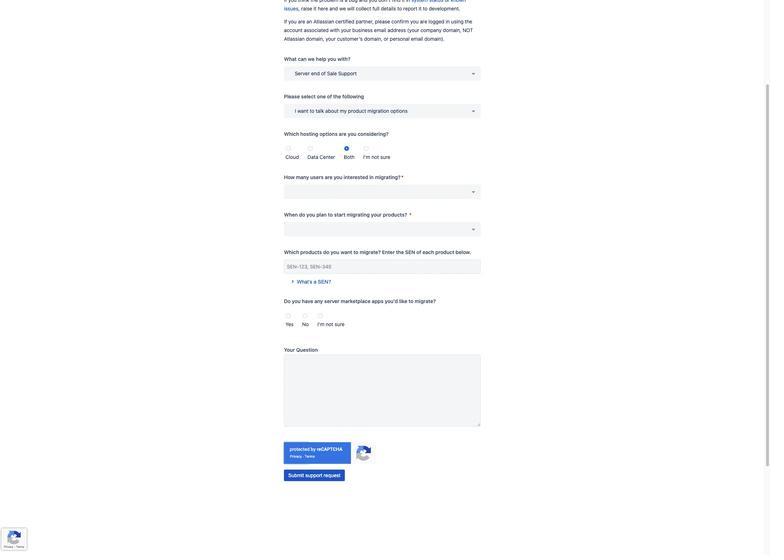 Task type: describe. For each thing, give the bounding box(es) containing it.
report
[[404, 5, 418, 12]]

with
[[330, 27, 340, 33]]

1 horizontal spatial want
[[341, 249, 353, 255]]

start
[[334, 212, 346, 218]]

0 horizontal spatial we
[[308, 56, 315, 62]]

what can we help you with?
[[284, 56, 351, 62]]

1 horizontal spatial domain,
[[364, 36, 383, 42]]

0 horizontal spatial *
[[402, 174, 404, 180]]

enter
[[382, 249, 395, 255]]

considering?
[[358, 131, 389, 137]]

what
[[284, 56, 297, 62]]

collect
[[356, 5, 372, 12]]

which for which products do you want to migrate? enter the sen of each product below.
[[284, 249, 299, 255]]

server
[[325, 298, 340, 304]]

users
[[311, 174, 324, 180]]

you'd
[[385, 298, 398, 304]]

following
[[343, 93, 364, 100]]

apps
[[372, 298, 384, 304]]

support
[[339, 70, 357, 76]]

one
[[317, 93, 326, 100]]

my
[[340, 108, 347, 114]]

what's a sen?
[[297, 279, 331, 285]]

hosting
[[301, 131, 319, 137]]

2 horizontal spatial domain,
[[443, 27, 462, 33]]

1 vertical spatial product
[[436, 249, 455, 255]]

to left report
[[398, 5, 402, 12]]

you right help
[[328, 56, 337, 62]]

what's a sen? button
[[284, 271, 336, 289]]

migrating?
[[375, 174, 401, 180]]

any
[[315, 298, 323, 304]]

to right plan
[[328, 212, 333, 218]]

0 vertical spatial options
[[391, 108, 408, 114]]

yes
[[286, 321, 294, 328]]

confirm
[[392, 18, 409, 25]]

you left plan
[[307, 212, 316, 218]]

personal
[[390, 36, 410, 42]]

0 vertical spatial of
[[321, 70, 326, 76]]

or
[[384, 36, 389, 42]]

server end of sale support
[[295, 70, 357, 76]]

how
[[284, 174, 295, 180]]

select
[[301, 93, 316, 100]]

partner,
[[356, 18, 374, 25]]

1 horizontal spatial migrate?
[[415, 298, 436, 304]]

0 vertical spatial migrate?
[[360, 249, 381, 255]]

both
[[344, 154, 355, 160]]

using
[[452, 18, 464, 25]]

issues
[[284, 5, 299, 12]]

talk
[[316, 108, 324, 114]]

do
[[284, 298, 291, 304]]

to right report
[[423, 5, 428, 12]]

how many users are you interested in migrating? *
[[284, 174, 404, 180]]

0 horizontal spatial domain,
[[306, 36, 325, 42]]

migrating
[[347, 212, 370, 218]]

logged
[[429, 18, 445, 25]]

1 horizontal spatial i'm not sure
[[364, 154, 391, 160]]

certified
[[336, 18, 355, 25]]

known issues link
[[284, 0, 466, 12]]

full
[[373, 5, 380, 12]]

if you are an atlassian certified partner, please confirm you are logged in using the account associated with your business email address (your company domain, not atlassian domain, your customer's domain, or personal email domain).
[[284, 18, 474, 42]]

associated
[[304, 27, 329, 33]]

you left interested
[[334, 174, 343, 180]]

you up (your on the top
[[411, 18, 419, 25]]

option group for considering?
[[284, 141, 481, 162]]

0 horizontal spatial options
[[320, 131, 338, 137]]

not
[[463, 27, 474, 33]]

interested
[[344, 174, 369, 180]]

domain).
[[425, 36, 445, 42]]

, raise it here and we will collect full details to report it to development.
[[299, 5, 461, 12]]

products?
[[383, 212, 408, 218]]

like
[[400, 298, 408, 304]]

center
[[320, 154, 336, 160]]

you right do
[[292, 298, 301, 304]]

(your
[[408, 27, 420, 33]]

if
[[284, 18, 287, 25]]

1 vertical spatial *
[[410, 212, 412, 218]]

your
[[284, 347, 295, 353]]

and
[[330, 5, 338, 12]]

known
[[451, 0, 466, 3]]

open image for server end of sale support
[[470, 69, 478, 78]]

support
[[306, 473, 323, 479]]

when
[[284, 212, 298, 218]]

raise
[[301, 5, 313, 12]]

,
[[299, 5, 300, 12]]

address
[[388, 27, 406, 33]]

known issues
[[284, 0, 466, 12]]

open image for how many users are you interested in migrating? *
[[470, 188, 478, 196]]

please select one of the following
[[284, 93, 364, 100]]

submit support request button
[[284, 470, 345, 482]]

0 vertical spatial we
[[340, 5, 346, 12]]

1 vertical spatial email
[[411, 36, 424, 42]]

i want to talk about my product migration options
[[295, 108, 408, 114]]

a
[[314, 279, 317, 285]]



Task type: vqa. For each thing, say whether or not it's contained in the screenshot.
which product is this for?
no



Task type: locate. For each thing, give the bounding box(es) containing it.
None radio
[[286, 146, 291, 151], [286, 313, 291, 319], [318, 313, 323, 319], [286, 146, 291, 151], [286, 313, 291, 319], [318, 313, 323, 319]]

1 horizontal spatial *
[[410, 212, 412, 218]]

1 horizontal spatial product
[[436, 249, 455, 255]]

2 vertical spatial your
[[371, 212, 382, 218]]

end
[[311, 70, 320, 76]]

when do you plan to start migrating your products? *
[[284, 212, 412, 218]]

do right products
[[324, 249, 330, 255]]

the left sen
[[396, 249, 404, 255]]

email
[[374, 27, 387, 33], [411, 36, 424, 42]]

want
[[298, 108, 309, 114], [341, 249, 353, 255]]

an
[[307, 18, 312, 25]]

option group
[[284, 141, 481, 162], [284, 309, 481, 329]]

0 horizontal spatial want
[[298, 108, 309, 114]]

0 vertical spatial do
[[299, 212, 306, 218]]

0 horizontal spatial not
[[326, 321, 334, 328]]

0 vertical spatial in
[[446, 18, 450, 25]]

submit support request
[[289, 473, 341, 479]]

your right migrating
[[371, 212, 382, 218]]

open image
[[470, 69, 478, 78], [470, 107, 478, 115]]

0 horizontal spatial migrate?
[[360, 249, 381, 255]]

we left will
[[340, 5, 346, 12]]

1 which from the top
[[284, 131, 299, 137]]

1 horizontal spatial sure
[[381, 154, 391, 160]]

open image
[[470, 188, 478, 196], [470, 225, 478, 234]]

i'm right both
[[364, 154, 371, 160]]

* right migrating?
[[402, 174, 404, 180]]

product right each
[[436, 249, 455, 255]]

in left using
[[446, 18, 450, 25]]

1 vertical spatial open image
[[470, 225, 478, 234]]

in inside if you are an atlassian certified partner, please confirm you are logged in using the account associated with your business email address (your company domain, not atlassian domain, your customer's domain, or personal email domain).
[[446, 18, 450, 25]]

we
[[340, 5, 346, 12], [308, 56, 315, 62]]

1 open image from the top
[[470, 188, 478, 196]]

cloud
[[286, 154, 299, 160]]

email down please
[[374, 27, 387, 33]]

in right interested
[[370, 174, 374, 180]]

you left considering?
[[348, 131, 357, 137]]

option group containing yes
[[284, 309, 481, 329]]

0 vertical spatial open image
[[470, 69, 478, 78]]

your question
[[284, 347, 318, 353]]

not down the server
[[326, 321, 334, 328]]

0 horizontal spatial the
[[334, 93, 341, 100]]

1 vertical spatial migrate?
[[415, 298, 436, 304]]

None radio
[[308, 146, 313, 151], [345, 146, 350, 151], [364, 146, 369, 151], [303, 313, 308, 319], [308, 146, 313, 151], [345, 146, 350, 151], [364, 146, 369, 151], [303, 313, 308, 319]]

of right one
[[327, 93, 332, 100]]

2 which from the top
[[284, 249, 299, 255]]

i'm
[[364, 154, 371, 160], [318, 321, 325, 328]]

0 horizontal spatial of
[[321, 70, 326, 76]]

are up company
[[420, 18, 428, 25]]

1 vertical spatial in
[[370, 174, 374, 180]]

1 horizontal spatial the
[[396, 249, 404, 255]]

what's
[[297, 279, 313, 285]]

migration
[[368, 108, 390, 114]]

migrate?
[[360, 249, 381, 255], [415, 298, 436, 304]]

i'm not sure down the server
[[318, 321, 345, 328]]

to left talk
[[310, 108, 315, 114]]

i'm right no
[[318, 321, 325, 328]]

please
[[375, 18, 390, 25]]

1 vertical spatial we
[[308, 56, 315, 62]]

1 horizontal spatial options
[[391, 108, 408, 114]]

1 horizontal spatial in
[[446, 18, 450, 25]]

with?
[[338, 56, 351, 62]]

1 vertical spatial i'm
[[318, 321, 325, 328]]

atlassian up associated
[[314, 18, 334, 25]]

data
[[308, 154, 319, 160]]

details
[[381, 5, 396, 12]]

please
[[284, 93, 300, 100]]

product
[[348, 108, 367, 114], [436, 249, 455, 255]]

marketplace
[[341, 298, 371, 304]]

1 it from the left
[[314, 5, 317, 12]]

1 vertical spatial options
[[320, 131, 338, 137]]

1 option group from the top
[[284, 141, 481, 162]]

it left here in the top left of the page
[[314, 5, 317, 12]]

which hosting options are you considering?
[[284, 131, 389, 137]]

many
[[296, 174, 309, 180]]

which
[[284, 131, 299, 137], [284, 249, 299, 255]]

which left hosting at the top of the page
[[284, 131, 299, 137]]

0 vertical spatial open image
[[470, 188, 478, 196]]

1 vertical spatial sure
[[335, 321, 345, 328]]

0 horizontal spatial i'm
[[318, 321, 325, 328]]

development.
[[429, 5, 461, 12]]

0 horizontal spatial in
[[370, 174, 374, 180]]

here
[[318, 5, 328, 12]]

domain, down associated
[[306, 36, 325, 42]]

2 option group from the top
[[284, 309, 481, 329]]

submit
[[289, 473, 304, 479]]

domain, left or at top
[[364, 36, 383, 42]]

1 vertical spatial your
[[326, 36, 336, 42]]

options right migration
[[391, 108, 408, 114]]

each
[[423, 249, 435, 255]]

atlassian
[[314, 18, 334, 25], [284, 36, 305, 42]]

1 vertical spatial of
[[327, 93, 332, 100]]

i
[[295, 108, 296, 114]]

1 vertical spatial the
[[334, 93, 341, 100]]

0 horizontal spatial atlassian
[[284, 36, 305, 42]]

are right users
[[325, 174, 333, 180]]

sure
[[381, 154, 391, 160], [335, 321, 345, 328]]

it right report
[[419, 5, 422, 12]]

option group down considering?
[[284, 141, 481, 162]]

account
[[284, 27, 303, 33]]

no
[[303, 321, 309, 328]]

you
[[289, 18, 297, 25], [411, 18, 419, 25], [328, 56, 337, 62], [348, 131, 357, 137], [334, 174, 343, 180], [307, 212, 316, 218], [331, 249, 340, 255], [292, 298, 301, 304]]

i'm not sure up migrating?
[[364, 154, 391, 160]]

0 vertical spatial option group
[[284, 141, 481, 162]]

migrate? left enter
[[360, 249, 381, 255]]

sen
[[406, 249, 416, 255]]

1 vertical spatial open image
[[470, 107, 478, 115]]

0 vertical spatial want
[[298, 108, 309, 114]]

1 horizontal spatial it
[[419, 5, 422, 12]]

migrate? right like
[[415, 298, 436, 304]]

in
[[446, 18, 450, 25], [370, 174, 374, 180]]

0 vertical spatial i'm
[[364, 154, 371, 160]]

customer's
[[337, 36, 363, 42]]

1 vertical spatial i'm not sure
[[318, 321, 345, 328]]

the up the about
[[334, 93, 341, 100]]

1 vertical spatial not
[[326, 321, 334, 328]]

1 horizontal spatial atlassian
[[314, 18, 334, 25]]

of right end
[[321, 70, 326, 76]]

server
[[295, 70, 310, 76]]

0 horizontal spatial email
[[374, 27, 387, 33]]

1 horizontal spatial i'm
[[364, 154, 371, 160]]

product right my
[[348, 108, 367, 114]]

1 vertical spatial which
[[284, 249, 299, 255]]

business
[[353, 27, 373, 33]]

0 vertical spatial product
[[348, 108, 367, 114]]

have
[[302, 298, 313, 304]]

0 vertical spatial email
[[374, 27, 387, 33]]

0 vertical spatial the
[[465, 18, 473, 25]]

email down (your on the top
[[411, 36, 424, 42]]

2 vertical spatial the
[[396, 249, 404, 255]]

sale
[[327, 70, 337, 76]]

which for which hosting options are you considering?
[[284, 131, 299, 137]]

we right 'can'
[[308, 56, 315, 62]]

*
[[402, 174, 404, 180], [410, 212, 412, 218]]

data center
[[308, 154, 336, 160]]

you right if
[[289, 18, 297, 25]]

* right products?
[[410, 212, 412, 218]]

1 horizontal spatial we
[[340, 5, 346, 12]]

0 horizontal spatial i'm not sure
[[318, 321, 345, 328]]

Which products do you want to migrate? Enter the SEN of each product below.  text field
[[284, 260, 481, 274]]

1 vertical spatial want
[[341, 249, 353, 255]]

are down my
[[339, 131, 347, 137]]

options right hosting at the top of the page
[[320, 131, 338, 137]]

of right sen
[[417, 249, 422, 255]]

2 horizontal spatial of
[[417, 249, 422, 255]]

want right the i in the left of the page
[[298, 108, 309, 114]]

option group containing cloud
[[284, 141, 481, 162]]

Your Question text field
[[284, 355, 481, 427]]

want right products
[[341, 249, 353, 255]]

can
[[298, 56, 307, 62]]

do you have any server marketplace apps you'd like to migrate?
[[284, 298, 436, 304]]

which left products
[[284, 249, 299, 255]]

0 horizontal spatial sure
[[335, 321, 345, 328]]

option group for marketplace
[[284, 309, 481, 329]]

you right products
[[331, 249, 340, 255]]

plan
[[317, 212, 327, 218]]

not
[[372, 154, 379, 160], [326, 321, 334, 328]]

open image for when do you plan to start migrating your products? *
[[470, 225, 478, 234]]

1 horizontal spatial your
[[341, 27, 351, 33]]

are left "an"
[[298, 18, 306, 25]]

question
[[296, 347, 318, 353]]

2 it from the left
[[419, 5, 422, 12]]

0 vertical spatial your
[[341, 27, 351, 33]]

0 vertical spatial i'm not sure
[[364, 154, 391, 160]]

your down certified
[[341, 27, 351, 33]]

0 vertical spatial not
[[372, 154, 379, 160]]

not down considering?
[[372, 154, 379, 160]]

sure down the server
[[335, 321, 345, 328]]

1 open image from the top
[[470, 69, 478, 78]]

which products do you want to migrate? enter the sen of each product below.
[[284, 249, 472, 255]]

2 open image from the top
[[470, 225, 478, 234]]

2 vertical spatial of
[[417, 249, 422, 255]]

0 vertical spatial atlassian
[[314, 18, 334, 25]]

the up not
[[465, 18, 473, 25]]

0 horizontal spatial do
[[299, 212, 306, 218]]

do right when
[[299, 212, 306, 218]]

open image for i want to talk about my product migration options
[[470, 107, 478, 115]]

domain, down using
[[443, 27, 462, 33]]

1 horizontal spatial do
[[324, 249, 330, 255]]

your
[[341, 27, 351, 33], [326, 36, 336, 42], [371, 212, 382, 218]]

option group down apps
[[284, 309, 481, 329]]

2 horizontal spatial the
[[465, 18, 473, 25]]

will
[[347, 5, 355, 12]]

below.
[[456, 249, 472, 255]]

do
[[299, 212, 306, 218], [324, 249, 330, 255]]

0 vertical spatial which
[[284, 131, 299, 137]]

2 horizontal spatial your
[[371, 212, 382, 218]]

atlassian down account
[[284, 36, 305, 42]]

your down with
[[326, 36, 336, 42]]

sen?
[[318, 279, 331, 285]]

company
[[421, 27, 442, 33]]

0 vertical spatial *
[[402, 174, 404, 180]]

1 horizontal spatial of
[[327, 93, 332, 100]]

help
[[316, 56, 327, 62]]

0 horizontal spatial it
[[314, 5, 317, 12]]

1 vertical spatial atlassian
[[284, 36, 305, 42]]

options
[[391, 108, 408, 114], [320, 131, 338, 137]]

the inside if you are an atlassian certified partner, please confirm you are logged in using the account associated with your business email address (your company domain, not atlassian domain, your customer's domain, or personal email domain).
[[465, 18, 473, 25]]

products
[[301, 249, 322, 255]]

1 horizontal spatial not
[[372, 154, 379, 160]]

0 vertical spatial sure
[[381, 154, 391, 160]]

0 horizontal spatial your
[[326, 36, 336, 42]]

1 vertical spatial do
[[324, 249, 330, 255]]

the
[[465, 18, 473, 25], [334, 93, 341, 100], [396, 249, 404, 255]]

sure up migrating?
[[381, 154, 391, 160]]

0 horizontal spatial product
[[348, 108, 367, 114]]

2 open image from the top
[[470, 107, 478, 115]]

i'm not sure
[[364, 154, 391, 160], [318, 321, 345, 328]]

to up which products do you want to migrate? enter the sen of each product below. text field
[[354, 249, 359, 255]]

to right like
[[409, 298, 414, 304]]

1 horizontal spatial email
[[411, 36, 424, 42]]

1 vertical spatial option group
[[284, 309, 481, 329]]

request
[[324, 473, 341, 479]]



